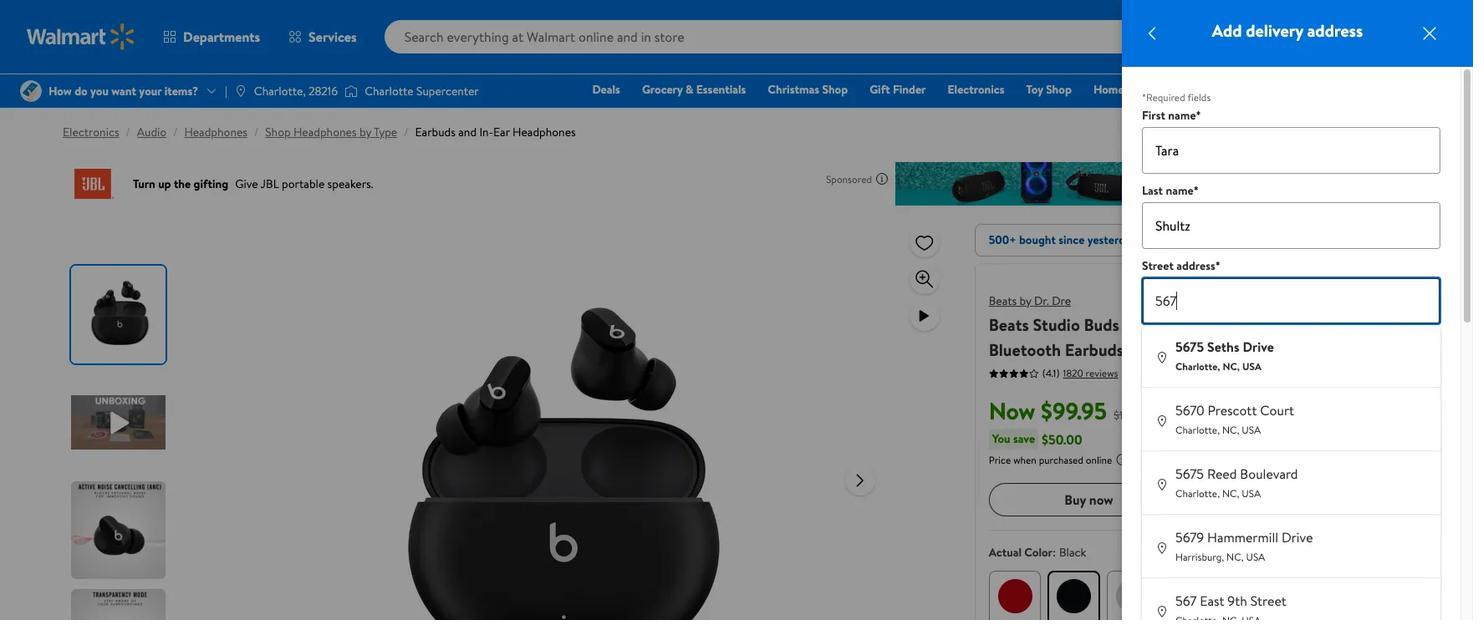 Task type: describe. For each thing, give the bounding box(es) containing it.
cancelling
[[1281, 313, 1358, 336]]

-
[[1128, 339, 1134, 361]]

learn more about strikethrough prices image
[[1154, 409, 1167, 422]]

charlotte, for reed
[[1175, 487, 1220, 501]]

one debit
[[1317, 81, 1374, 98]]

4 / from the left
[[404, 124, 408, 140]]

one debit link
[[1310, 80, 1381, 99]]

color
[[1024, 544, 1053, 561]]

you
[[992, 431, 1010, 447]]

beats by dr. dre beats studio buds – true wireless noise cancelling bluetooth earbuds - black
[[989, 293, 1358, 361]]

registry
[[1253, 81, 1296, 98]]

beats by dr. dre link
[[989, 293, 1071, 309]]

wireless
[[1171, 313, 1232, 336]]

address
[[1307, 19, 1363, 42]]

usa for prescott
[[1242, 423, 1261, 437]]

electronics for electronics / audio / headphones / shop headphones by type / earbuds and in-ear headphones
[[63, 124, 119, 140]]

prescott
[[1208, 401, 1257, 420]]

electronics / audio / headphones / shop headphones by type / earbuds and in-ear headphones
[[63, 124, 576, 140]]

buy now
[[1064, 491, 1113, 509]]

(4.1) 1820 reviews
[[1042, 366, 1118, 380]]

drive for 5679 hammermill drive
[[1282, 528, 1313, 547]]

auto link
[[1199, 80, 1239, 99]]

zoom image modal image
[[914, 269, 934, 289]]

walmart image
[[27, 23, 135, 50]]

567 east 9th street button
[[1142, 579, 1440, 620]]

5679 hammermill drive
[[1175, 528, 1313, 547]]

name* for first name*
[[1168, 107, 1201, 124]]

toy shop link
[[1019, 80, 1079, 99]]

sponsored
[[826, 172, 872, 186]]

nc, for seths
[[1223, 359, 1240, 374]]

address*
[[1176, 257, 1220, 274]]

hammermill
[[1207, 528, 1278, 547]]

charlotte, nc, usa for seths
[[1175, 359, 1261, 374]]

christmas
[[768, 81, 819, 98]]

auto
[[1206, 81, 1231, 98]]

fashion
[[1146, 81, 1185, 98]]

add to cart
[[1263, 491, 1329, 509]]

reed
[[1207, 465, 1237, 483]]

christmas shop
[[768, 81, 848, 98]]

to
[[1290, 491, 1302, 509]]

boulevard
[[1240, 465, 1298, 483]]

$149.95
[[1114, 407, 1151, 424]]

5 $20.81
[[1420, 19, 1442, 53]]

add to cart button
[[1196, 483, 1396, 517]]

purchased
[[1039, 453, 1083, 467]]

567 east 9th street
[[1175, 592, 1287, 610]]

actual color : black
[[989, 544, 1086, 561]]

actual color list
[[985, 568, 1399, 620]]

court
[[1260, 401, 1294, 420]]

beats studio buds – true wireless noise cancelling bluetooth earbuds - black - image 2 of 12 image
[[71, 374, 169, 472]]

beats studio buds – true wireless noise cancelling bluetooth earbuds - black - image 4 of 12 image
[[71, 589, 169, 620]]

grocery
[[642, 81, 683, 98]]

actual
[[989, 544, 1022, 561]]

when
[[1013, 453, 1037, 467]]

earbuds inside beats by dr. dre beats studio buds – true wireless noise cancelling bluetooth earbuds - black
[[1065, 339, 1124, 361]]

charlotte, for prescott
[[1175, 423, 1220, 437]]

walmart+ link
[[1388, 80, 1453, 99]]

2 headphones from the left
[[293, 124, 357, 140]]

gift finder link
[[862, 80, 933, 99]]

beats studio buds – true wireless noise cancelling bluetooth earbuds - black - image 3 of 12 image
[[71, 482, 169, 579]]

grocery & essentials
[[642, 81, 746, 98]]

yesterday
[[1087, 232, 1137, 248]]

2 / from the left
[[173, 124, 178, 140]]

first name*
[[1142, 107, 1201, 124]]

beats studio buds – true wireless noise cancelling bluetooth earbuds - black - image 1 of 12 image
[[71, 266, 169, 364]]

toy
[[1026, 81, 1043, 98]]

electronics for electronics
[[948, 81, 1004, 98]]

shop headphones by type link
[[265, 124, 397, 140]]

first
[[1142, 107, 1165, 124]]

nc, for prescott
[[1222, 423, 1239, 437]]

dre
[[1052, 293, 1071, 309]]

&
[[686, 81, 693, 98]]

name* for last name*
[[1166, 182, 1199, 199]]

1820 reviews link
[[1060, 366, 1118, 380]]

since
[[1059, 232, 1085, 248]]

black inside beats by dr. dre beats studio buds – true wireless noise cancelling bluetooth earbuds - black
[[1138, 339, 1177, 361]]

drive for 5675 seths drive
[[1243, 338, 1274, 356]]

buds
[[1084, 313, 1119, 336]]

gift finder
[[870, 81, 926, 98]]

price when purchased online
[[989, 453, 1112, 467]]

–
[[1123, 313, 1132, 336]]

harrisburg,
[[1175, 550, 1224, 564]]

$99.95
[[1041, 395, 1107, 427]]

buy
[[1064, 491, 1086, 509]]

studio
[[1033, 313, 1080, 336]]

grocery & essentials link
[[634, 80, 754, 99]]

price
[[989, 453, 1011, 467]]

*required fields
[[1142, 90, 1211, 104]]

1 / from the left
[[126, 124, 130, 140]]

you save $50.00
[[992, 430, 1082, 449]]

home link
[[1086, 80, 1132, 99]]

essentials
[[696, 81, 746, 98]]

5675 seths drive
[[1175, 338, 1274, 356]]



Task type: locate. For each thing, give the bounding box(es) containing it.
5675 left reed
[[1175, 465, 1204, 483]]

headphones link
[[184, 124, 247, 140]]

earbuds and in-ear headphones link
[[415, 124, 576, 140]]

electronics left toy
[[948, 81, 1004, 98]]

now
[[1089, 491, 1113, 509]]

0 horizontal spatial drive
[[1243, 338, 1274, 356]]

1 vertical spatial earbuds
[[1065, 339, 1124, 361]]

1 horizontal spatial shop
[[822, 81, 848, 98]]

reviews
[[1086, 366, 1118, 380]]

3 charlotte, from the top
[[1175, 487, 1220, 501]]

$20.81
[[1420, 41, 1442, 53]]

0 horizontal spatial electronics
[[63, 124, 119, 140]]

*required
[[1142, 90, 1185, 104]]

add left to
[[1263, 491, 1287, 509]]

2 horizontal spatial shop
[[1046, 81, 1072, 98]]

usa for reed
[[1242, 487, 1261, 501]]

electronics link left audio link
[[63, 124, 119, 140]]

and
[[458, 124, 477, 140]]

1 headphones from the left
[[184, 124, 247, 140]]

1 5675 from the top
[[1175, 338, 1204, 356]]

christmas shop link
[[760, 80, 855, 99]]

0 vertical spatial drive
[[1243, 338, 1274, 356]]

shop for christmas shop
[[822, 81, 848, 98]]

charlotte, down seths
[[1175, 359, 1220, 374]]

:
[[1053, 544, 1056, 561]]

0 vertical spatial 5675
[[1175, 338, 1204, 356]]

bought
[[1019, 232, 1056, 248]]

567
[[1175, 592, 1197, 610]]

5
[[1435, 19, 1441, 33]]

drive down noise
[[1243, 338, 1274, 356]]

1 vertical spatial name*
[[1166, 182, 1199, 199]]

1 vertical spatial electronics
[[63, 124, 119, 140]]

1 horizontal spatial add
[[1263, 491, 1287, 509]]

charlotte, down reed
[[1175, 487, 1220, 501]]

online
[[1086, 453, 1112, 467]]

nc, down 5675 reed boulevard
[[1222, 487, 1239, 501]]

headphones right audio link
[[184, 124, 247, 140]]

0 horizontal spatial street
[[1142, 257, 1174, 274]]

5675 for 5675 reed boulevard
[[1175, 465, 1204, 483]]

5675 for 5675 seths drive
[[1175, 338, 1204, 356]]

add for add to cart
[[1263, 491, 1287, 509]]

First name* text field
[[1142, 127, 1440, 174]]

add inside dialog
[[1212, 19, 1242, 42]]

0 vertical spatial electronics link
[[940, 80, 1012, 99]]

1 vertical spatial by
[[1020, 293, 1031, 309]]

3 headphones from the left
[[513, 124, 576, 140]]

ad disclaimer and feedback for skylinedisplayad image
[[875, 172, 889, 186]]

toy shop
[[1026, 81, 1072, 98]]

type
[[374, 124, 397, 140]]

1 horizontal spatial black
[[1138, 339, 1177, 361]]

earbuds
[[415, 124, 456, 140], [1065, 339, 1124, 361]]

2 vertical spatial charlotte, nc, usa
[[1175, 487, 1261, 501]]

$50.00
[[1042, 430, 1082, 449]]

view video image
[[914, 306, 934, 326]]

1 vertical spatial street
[[1250, 592, 1287, 610]]

2 charlotte, nc, usa from the top
[[1175, 423, 1261, 437]]

/ right 'headphones' link
[[254, 124, 259, 140]]

audio link
[[137, 124, 166, 140]]

add to favorites list, beats studio buds – true wireless noise cancelling bluetooth earbuds - black image
[[914, 232, 934, 253]]

electronics link
[[940, 80, 1012, 99], [63, 124, 119, 140]]

0 vertical spatial black
[[1138, 339, 1177, 361]]

nc, for hammermill
[[1226, 550, 1244, 564]]

headphones right ear
[[513, 124, 576, 140]]

street right 9th
[[1250, 592, 1287, 610]]

5670
[[1175, 401, 1204, 420]]

1 vertical spatial add
[[1263, 491, 1287, 509]]

usa down "5675 seths drive"
[[1242, 359, 1261, 374]]

usa
[[1242, 359, 1261, 374], [1242, 423, 1261, 437], [1242, 487, 1261, 501], [1246, 550, 1265, 564]]

usa for seths
[[1242, 359, 1261, 374]]

fields
[[1187, 90, 1211, 104]]

1 horizontal spatial by
[[1020, 293, 1031, 309]]

charlotte, nc, usa for reed
[[1175, 487, 1261, 501]]

/
[[126, 124, 130, 140], [173, 124, 178, 140], [254, 124, 259, 140], [404, 124, 408, 140]]

/ right type
[[404, 124, 408, 140]]

add for add delivery address
[[1212, 19, 1242, 42]]

1 vertical spatial 5675
[[1175, 465, 1204, 483]]

1 horizontal spatial electronics link
[[940, 80, 1012, 99]]

charlotte, nc, usa down reed
[[1175, 487, 1261, 501]]

beats
[[989, 293, 1017, 309], [989, 313, 1029, 336]]

add delivery address
[[1212, 19, 1363, 42]]

earbuds left and
[[415, 124, 456, 140]]

Walmart Site-Wide search field
[[384, 20, 1190, 54]]

harrisburg, nc, usa
[[1175, 550, 1265, 564]]

bluetooth
[[989, 339, 1061, 361]]

shop right christmas
[[822, 81, 848, 98]]

add inside button
[[1263, 491, 1287, 509]]

one
[[1317, 81, 1342, 98]]

0 horizontal spatial by
[[359, 124, 371, 140]]

drive down add to cart button on the right bottom
[[1282, 528, 1313, 547]]

2 vertical spatial charlotte,
[[1175, 487, 1220, 501]]

Street address* text field
[[1142, 278, 1440, 324]]

black
[[1138, 339, 1177, 361], [1059, 544, 1086, 561]]

1 charlotte, nc, usa from the top
[[1175, 359, 1261, 374]]

debit
[[1345, 81, 1374, 98]]

electronics link left toy
[[940, 80, 1012, 99]]

by
[[359, 124, 371, 140], [1020, 293, 1031, 309]]

cart
[[1306, 491, 1329, 509]]

1 vertical spatial beats
[[989, 313, 1029, 336]]

add left "delivery"
[[1212, 19, 1242, 42]]

0 horizontal spatial electronics link
[[63, 124, 119, 140]]

0 horizontal spatial headphones
[[184, 124, 247, 140]]

1 charlotte, from the top
[[1175, 359, 1220, 374]]

usa down 5679 hammermill drive
[[1246, 550, 1265, 564]]

5675 down wireless
[[1175, 338, 1204, 356]]

nc,
[[1223, 359, 1240, 374], [1222, 423, 1239, 437], [1222, 487, 1239, 501], [1226, 550, 1244, 564]]

500+ bought since yesterday
[[989, 232, 1137, 248]]

close panel image
[[1420, 23, 1440, 43]]

by left type
[[359, 124, 371, 140]]

2 horizontal spatial headphones
[[513, 124, 576, 140]]

walmart+
[[1396, 81, 1445, 98]]

500+
[[989, 232, 1016, 248]]

charlotte, nc, usa down 'prescott'
[[1175, 423, 1261, 437]]

deals
[[592, 81, 620, 98]]

0 vertical spatial charlotte,
[[1175, 359, 1220, 374]]

1 vertical spatial black
[[1059, 544, 1086, 561]]

1 vertical spatial charlotte, nc, usa
[[1175, 423, 1261, 437]]

0 vertical spatial street
[[1142, 257, 1174, 274]]

1 horizontal spatial headphones
[[293, 124, 357, 140]]

street
[[1142, 257, 1174, 274], [1250, 592, 1287, 610]]

last name*
[[1142, 182, 1199, 199]]

dr.
[[1034, 293, 1049, 309]]

1 vertical spatial charlotte,
[[1175, 423, 1220, 437]]

headphones left type
[[293, 124, 357, 140]]

1 horizontal spatial earbuds
[[1065, 339, 1124, 361]]

0 horizontal spatial black
[[1059, 544, 1086, 561]]

by inside beats by dr. dre beats studio buds – true wireless noise cancelling bluetooth earbuds - black
[[1020, 293, 1031, 309]]

1 horizontal spatial electronics
[[948, 81, 1004, 98]]

name* down the *required fields
[[1168, 107, 1201, 124]]

black right :
[[1059, 544, 1086, 561]]

add delivery address dialog
[[1122, 0, 1473, 620]]

5679
[[1175, 528, 1204, 547]]

0 horizontal spatial shop
[[265, 124, 291, 140]]

1 beats from the top
[[989, 293, 1017, 309]]

0 vertical spatial name*
[[1168, 107, 1201, 124]]

east
[[1200, 592, 1224, 610]]

save
[[1013, 431, 1035, 447]]

shop for toy shop
[[1046, 81, 1072, 98]]

usa for hammermill
[[1246, 550, 1265, 564]]

shop
[[822, 81, 848, 98], [1046, 81, 1072, 98], [265, 124, 291, 140]]

charlotte, nc, usa down seths
[[1175, 359, 1261, 374]]

shop right 'headphones' link
[[265, 124, 291, 140]]

0 horizontal spatial add
[[1212, 19, 1242, 42]]

nc, down the hammermill
[[1226, 550, 1244, 564]]

audio
[[137, 124, 166, 140]]

beats left dr.
[[989, 293, 1017, 309]]

0 vertical spatial earbuds
[[415, 124, 456, 140]]

nc, down "5675 seths drive"
[[1223, 359, 1240, 374]]

(4.1)
[[1042, 366, 1060, 380]]

next media item image
[[850, 470, 870, 490]]

true
[[1136, 313, 1167, 336]]

5670 prescott court
[[1175, 401, 1294, 420]]

Search search field
[[384, 20, 1190, 54]]

gift
[[870, 81, 890, 98]]

registry link
[[1245, 80, 1303, 99]]

deals link
[[585, 80, 628, 99]]

0 vertical spatial charlotte, nc, usa
[[1175, 359, 1261, 374]]

now
[[989, 395, 1035, 427]]

3 charlotte, nc, usa from the top
[[1175, 487, 1261, 501]]

1 horizontal spatial street
[[1250, 592, 1287, 610]]

0 vertical spatial add
[[1212, 19, 1242, 42]]

charlotte, for seths
[[1175, 359, 1220, 374]]

/ left audio link
[[126, 124, 130, 140]]

shop right toy
[[1046, 81, 1072, 98]]

usa down 5675 reed boulevard
[[1242, 487, 1261, 501]]

street left address*
[[1142, 257, 1174, 274]]

street address*
[[1142, 257, 1220, 274]]

1 vertical spatial electronics link
[[63, 124, 119, 140]]

2 charlotte, from the top
[[1175, 423, 1220, 437]]

0 vertical spatial beats
[[989, 293, 1017, 309]]

by left dr.
[[1020, 293, 1031, 309]]

legal information image
[[1116, 453, 1129, 466]]

beats up "bluetooth"
[[989, 313, 1029, 336]]

5675 reed boulevard
[[1175, 465, 1298, 483]]

0 vertical spatial electronics
[[948, 81, 1004, 98]]

nc, down 'prescott'
[[1222, 423, 1239, 437]]

finder
[[893, 81, 926, 98]]

seths
[[1207, 338, 1239, 356]]

2 beats from the top
[[989, 313, 1029, 336]]

1 horizontal spatial drive
[[1282, 528, 1313, 547]]

name*
[[1168, 107, 1201, 124], [1166, 182, 1199, 199]]

earbuds up 1820 reviews link
[[1065, 339, 1124, 361]]

last
[[1142, 182, 1163, 199]]

0 horizontal spatial earbuds
[[415, 124, 456, 140]]

9th
[[1228, 592, 1247, 610]]

in-
[[479, 124, 493, 140]]

back image
[[1142, 23, 1162, 43]]

street inside 567 east 9th street button
[[1250, 592, 1287, 610]]

3 / from the left
[[254, 124, 259, 140]]

1820
[[1063, 366, 1083, 380]]

fashion link
[[1138, 80, 1192, 99]]

charlotte, down 5670
[[1175, 423, 1220, 437]]

nc, for reed
[[1222, 487, 1239, 501]]

Last name* text field
[[1142, 202, 1440, 249]]

black down true
[[1138, 339, 1177, 361]]

0 vertical spatial by
[[359, 124, 371, 140]]

ear
[[493, 124, 510, 140]]

charlotte,
[[1175, 359, 1220, 374], [1175, 423, 1220, 437], [1175, 487, 1220, 501]]

usa down '5670 prescott court'
[[1242, 423, 1261, 437]]

delivery
[[1246, 19, 1303, 42]]

name* right last
[[1166, 182, 1199, 199]]

electronics left audio link
[[63, 124, 119, 140]]

/ right 'audio'
[[173, 124, 178, 140]]

2 5675 from the top
[[1175, 465, 1204, 483]]

buy now button
[[989, 483, 1189, 517]]

1 vertical spatial drive
[[1282, 528, 1313, 547]]

charlotte, nc, usa for prescott
[[1175, 423, 1261, 437]]



Task type: vqa. For each thing, say whether or not it's contained in the screenshot.
name*
yes



